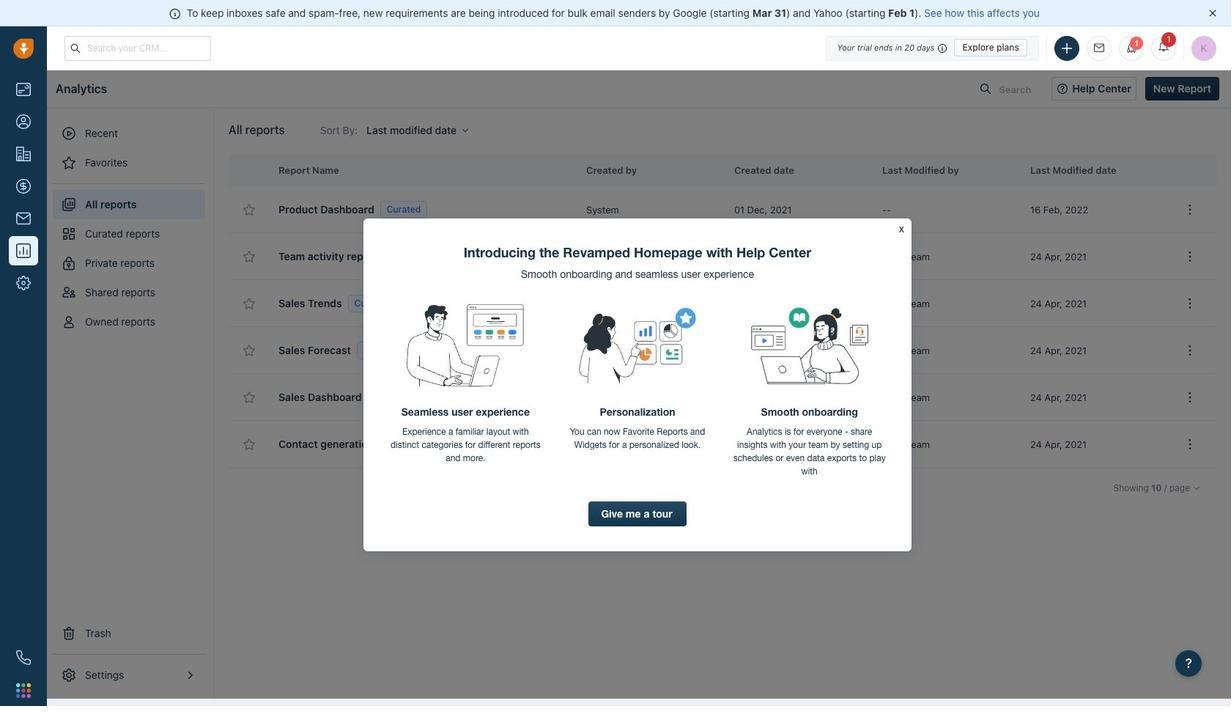 Task type: vqa. For each thing, say whether or not it's contained in the screenshot.
Phone image
yes



Task type: locate. For each thing, give the bounding box(es) containing it.
phone image
[[16, 650, 31, 665]]

phone element
[[9, 643, 38, 672]]

send email image
[[1095, 43, 1105, 53]]

freshworks switcher image
[[16, 683, 31, 698]]

close image
[[1210, 10, 1217, 17]]



Task type: describe. For each thing, give the bounding box(es) containing it.
Search your CRM... text field
[[65, 36, 211, 60]]



